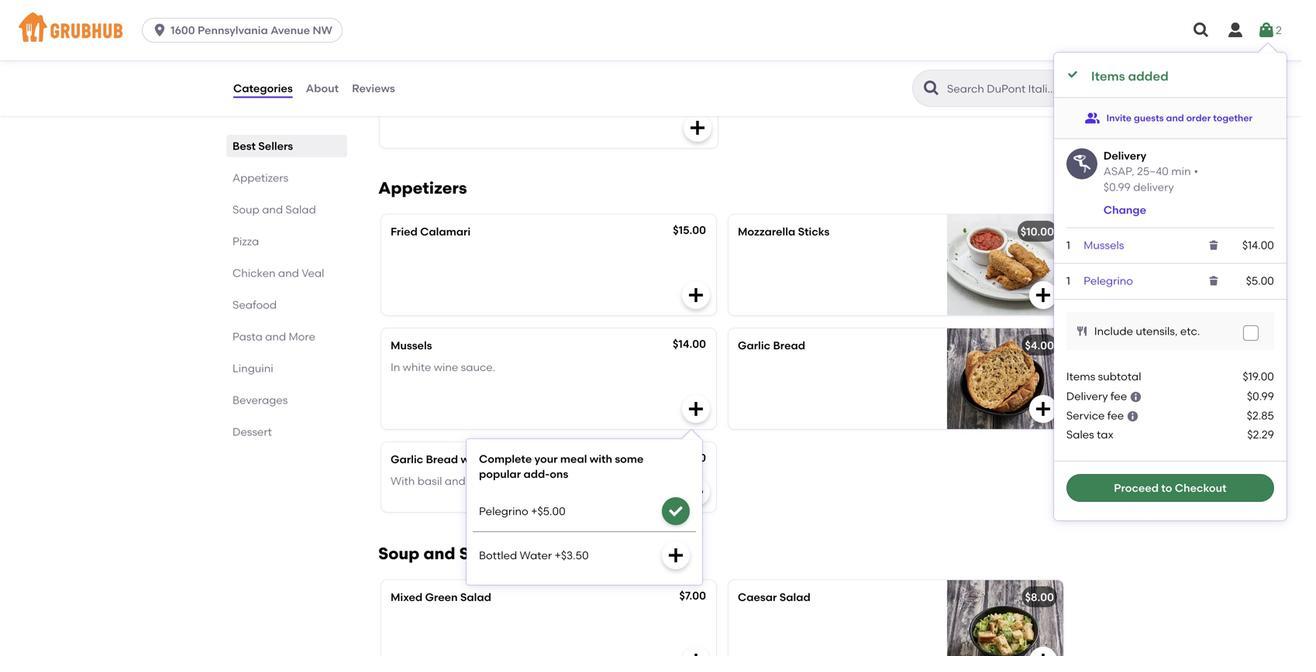 Task type: locate. For each thing, give the bounding box(es) containing it.
0 vertical spatial garlic
[[738, 339, 771, 352]]

1
[[1067, 239, 1070, 252], [1067, 275, 1070, 288]]

and left order
[[1166, 112, 1184, 124]]

mussels
[[1084, 239, 1124, 252], [391, 339, 432, 352]]

and right basil
[[511, 92, 532, 105]]

1 left the "pelegrino" link
[[1067, 275, 1070, 288]]

fee up 'tax' in the right bottom of the page
[[1108, 409, 1124, 423]]

service fee
[[1067, 409, 1124, 423]]

1 horizontal spatial mussels
[[1084, 239, 1124, 252]]

pelegrino down tomatoes.
[[479, 505, 528, 518]]

ons
[[550, 468, 568, 481]]

penne tomatoes, basil and vodka sauce
[[389, 92, 602, 105]]

$7.00
[[679, 589, 706, 603]]

1 vertical spatial mozzarella
[[517, 453, 575, 466]]

appetizers up fried calamari
[[378, 178, 467, 198]]

with up with basil and tomatoes.
[[461, 453, 483, 466]]

include utensils, etc.
[[1094, 325, 1200, 338]]

0 vertical spatial mussels
[[1084, 239, 1124, 252]]

$5.00
[[1246, 275, 1274, 288], [538, 505, 566, 518]]

$0.99 down asap,
[[1104, 181, 1131, 194]]

etc.
[[1180, 325, 1200, 338]]

1 vertical spatial $14.00
[[673, 337, 706, 351]]

0 horizontal spatial pelegrino
[[479, 505, 528, 518]]

vodka
[[534, 92, 567, 105]]

salad
[[286, 203, 316, 216], [459, 544, 507, 564], [460, 591, 491, 604], [780, 591, 811, 604]]

1 horizontal spatial mozzarella
[[738, 225, 795, 238]]

soup up the mixed
[[378, 544, 420, 564]]

mozzarella sticks
[[738, 225, 830, 238]]

1 horizontal spatial garlic
[[738, 339, 771, 352]]

garlic for garlic bread
[[738, 339, 771, 352]]

bread
[[773, 339, 805, 352], [426, 453, 458, 466]]

and
[[511, 92, 532, 105], [1166, 112, 1184, 124], [262, 203, 283, 216], [278, 267, 299, 280], [265, 330, 286, 343], [445, 475, 466, 488], [423, 544, 455, 564]]

linguini
[[233, 362, 273, 375]]

pelegrino
[[1084, 275, 1133, 288], [479, 505, 528, 518]]

1 horizontal spatial $0.99
[[1247, 390, 1274, 403]]

items added tooltip
[[1054, 43, 1287, 521]]

some
[[615, 453, 644, 466]]

salad left 'water'
[[459, 544, 507, 564]]

white
[[403, 361, 431, 374]]

appetizers down best sellers
[[233, 171, 288, 184]]

pelegrino for pelegrino + $5.00
[[479, 505, 528, 518]]

0 horizontal spatial soup and salad
[[233, 203, 316, 216]]

mozzarella up "add-"
[[517, 453, 575, 466]]

0 vertical spatial $5.00
[[1246, 275, 1274, 288]]

0 horizontal spatial soup
[[233, 203, 259, 216]]

1 vertical spatial pelegrino
[[479, 505, 528, 518]]

fee down subtotal
[[1111, 390, 1127, 403]]

delivery for asap,
[[1104, 149, 1147, 162]]

delivery up asap,
[[1104, 149, 1147, 162]]

0 vertical spatial $0.99
[[1104, 181, 1131, 194]]

0 horizontal spatial +
[[531, 505, 538, 518]]

fresh
[[486, 453, 515, 466]]

best sellers
[[233, 140, 293, 153]]

items left added
[[1091, 69, 1125, 84]]

+ down "add-"
[[531, 505, 538, 518]]

with right meal
[[590, 453, 612, 466]]

mozzarella
[[738, 225, 795, 238], [517, 453, 575, 466]]

1 vertical spatial +
[[555, 549, 561, 562]]

1 horizontal spatial +
[[555, 549, 561, 562]]

change
[[1104, 204, 1146, 217]]

svg image
[[152, 22, 168, 38], [1067, 68, 1079, 81], [1208, 239, 1220, 251], [687, 286, 705, 305], [1246, 329, 1256, 338], [1130, 391, 1142, 403], [1034, 400, 1053, 418], [1127, 411, 1139, 423], [687, 483, 705, 501], [667, 502, 685, 521], [667, 546, 685, 565], [1034, 652, 1053, 657]]

soup and salad up the pizza
[[233, 203, 316, 216]]

mozzarella sticks image
[[947, 215, 1063, 315]]

proceed
[[1114, 482, 1159, 495]]

items subtotal
[[1067, 370, 1141, 383]]

0 vertical spatial mozzarella
[[738, 225, 795, 238]]

1 vertical spatial $5.00
[[538, 505, 566, 518]]

1 for pelegrino
[[1067, 275, 1070, 288]]

1 vertical spatial delivery
[[1067, 390, 1108, 403]]

0 vertical spatial +
[[531, 505, 538, 518]]

1 vertical spatial items
[[1067, 370, 1096, 383]]

asap,
[[1104, 165, 1135, 178]]

calamari
[[420, 225, 471, 238]]

items
[[1091, 69, 1125, 84], [1067, 370, 1096, 383]]

guests
[[1134, 112, 1164, 124]]

1 horizontal spatial $14.00
[[1242, 239, 1274, 252]]

and right basil on the left of the page
[[445, 475, 466, 488]]

delivery up service
[[1067, 390, 1108, 403]]

people icon image
[[1085, 110, 1100, 126]]

1 vertical spatial 1
[[1067, 275, 1070, 288]]

delivery for fee
[[1067, 390, 1108, 403]]

1 left the mussels link
[[1067, 239, 1070, 252]]

delivery
[[1104, 149, 1147, 162], [1067, 390, 1108, 403]]

1 horizontal spatial bread
[[773, 339, 805, 352]]

fried
[[391, 225, 418, 238]]

soup and salad
[[233, 203, 316, 216], [378, 544, 507, 564]]

fee for delivery fee
[[1111, 390, 1127, 403]]

tooltip
[[467, 430, 702, 585]]

delivery inside delivery asap, 25–40 min • $0.99 delivery
[[1104, 149, 1147, 162]]

svg image
[[1192, 21, 1211, 40], [1226, 21, 1245, 40], [1257, 21, 1276, 40], [1034, 34, 1053, 53], [688, 118, 707, 137], [1208, 275, 1220, 287], [1034, 286, 1053, 305], [1076, 325, 1088, 338], [687, 400, 705, 418], [687, 652, 705, 657]]

pelegrino + $5.00
[[479, 505, 566, 518]]

0 vertical spatial $10.00
[[1021, 225, 1054, 238]]

mixed green salad
[[391, 591, 491, 604]]

1 vertical spatial soup and salad
[[378, 544, 507, 564]]

and inside the items added tooltip
[[1166, 112, 1184, 124]]

$10.00
[[1021, 225, 1054, 238], [673, 451, 706, 465]]

1 horizontal spatial with
[[590, 453, 612, 466]]

about
[[306, 82, 339, 95]]

1 vertical spatial mussels
[[391, 339, 432, 352]]

0 vertical spatial soup
[[233, 203, 259, 216]]

proceed to checkout
[[1114, 482, 1227, 495]]

mozzarella left sticks
[[738, 225, 795, 238]]

0 vertical spatial $14.00
[[1242, 239, 1274, 252]]

pelegrino down the mussels link
[[1084, 275, 1133, 288]]

1 horizontal spatial $5.00
[[1246, 275, 1274, 288]]

fee
[[1111, 390, 1127, 403], [1108, 409, 1124, 423]]

mussels inside the items added tooltip
[[1084, 239, 1124, 252]]

1 vertical spatial garlic
[[391, 453, 423, 466]]

1 horizontal spatial soup and salad
[[378, 544, 507, 564]]

sellers
[[258, 140, 293, 153]]

best
[[233, 140, 256, 153]]

basil
[[483, 92, 508, 105]]

soup and salad up green
[[378, 544, 507, 564]]

proceed to checkout button
[[1067, 475, 1274, 502]]

1 1 from the top
[[1067, 239, 1070, 252]]

1 horizontal spatial soup
[[378, 544, 420, 564]]

2 1 from the top
[[1067, 275, 1070, 288]]

25–40
[[1137, 165, 1169, 178]]

wine
[[434, 361, 458, 374]]

$0.99 up $2.85
[[1247, 390, 1274, 403]]

order
[[1186, 112, 1211, 124]]

in white wine sauce.
[[391, 361, 495, 374]]

pizza
[[233, 235, 259, 248]]

mussels up the "pelegrino" link
[[1084, 239, 1124, 252]]

with basil and tomatoes.
[[391, 475, 522, 488]]

complete your meal with some popular add-ons
[[479, 453, 644, 481]]

0 horizontal spatial garlic
[[391, 453, 423, 466]]

tooltip containing complete your meal with some popular add-ons
[[467, 430, 702, 585]]

1 horizontal spatial pelegrino
[[1084, 275, 1133, 288]]

0 vertical spatial 1
[[1067, 239, 1070, 252]]

1 vertical spatial fee
[[1108, 409, 1124, 423]]

0 vertical spatial delivery
[[1104, 149, 1147, 162]]

basil
[[418, 475, 442, 488]]

in
[[391, 361, 400, 374]]

1 vertical spatial bread
[[426, 453, 458, 466]]

complete
[[479, 453, 532, 466]]

+ right 'water'
[[555, 549, 561, 562]]

0 horizontal spatial $5.00
[[538, 505, 566, 518]]

mussels up white at the bottom of page
[[391, 339, 432, 352]]

garlic bread image
[[947, 329, 1063, 429]]

salad up the veal
[[286, 203, 316, 216]]

and up mixed green salad
[[423, 544, 455, 564]]

0 vertical spatial soup and salad
[[233, 203, 316, 216]]

soup up the pizza
[[233, 203, 259, 216]]

pelegrino link
[[1084, 275, 1133, 288]]

0 vertical spatial bread
[[773, 339, 805, 352]]

0 vertical spatial pelegrino
[[1084, 275, 1133, 288]]

items up delivery fee
[[1067, 370, 1096, 383]]

1600 pennsylvania avenue nw button
[[142, 18, 349, 43]]

salad right caesar
[[780, 591, 811, 604]]

0 vertical spatial fee
[[1111, 390, 1127, 403]]

$0.99
[[1104, 181, 1131, 194], [1247, 390, 1274, 403]]

pelegrino inside the items added tooltip
[[1084, 275, 1133, 288]]

sales tax
[[1067, 428, 1114, 441]]

$14.00 inside the items added tooltip
[[1242, 239, 1274, 252]]

nw
[[313, 24, 332, 37]]

$0.99 inside delivery asap, 25–40 min • $0.99 delivery
[[1104, 181, 1131, 194]]

and left the veal
[[278, 267, 299, 280]]

0 horizontal spatial $10.00
[[673, 451, 706, 465]]

mixed
[[391, 591, 423, 604]]

svg image inside the 2 button
[[1257, 21, 1276, 40]]

caesar salad image
[[947, 580, 1063, 657]]

1 horizontal spatial $10.00
[[1021, 225, 1054, 238]]

1 vertical spatial soup
[[378, 544, 420, 564]]

pelegrino inside tooltip
[[479, 505, 528, 518]]

0 vertical spatial items
[[1091, 69, 1125, 84]]

0 horizontal spatial bread
[[426, 453, 458, 466]]

0 horizontal spatial $0.99
[[1104, 181, 1131, 194]]

appetizers
[[233, 171, 288, 184], [378, 178, 467, 198]]

bottled water + $3.50
[[479, 549, 589, 562]]

$5.00 inside the items added tooltip
[[1246, 275, 1274, 288]]

+
[[531, 505, 538, 518], [555, 549, 561, 562]]

with
[[590, 453, 612, 466], [461, 453, 483, 466]]

pelegrino for pelegrino
[[1084, 275, 1133, 288]]



Task type: describe. For each thing, give the bounding box(es) containing it.
include
[[1094, 325, 1133, 338]]

reviews button
[[351, 60, 396, 116]]

garlic bread
[[738, 339, 805, 352]]

delivery
[[1133, 181, 1174, 194]]

seafood
[[233, 298, 277, 312]]

Search DuPont Italian Kitchen search field
[[946, 81, 1064, 96]]

meal
[[560, 453, 587, 466]]

fried calamari
[[391, 225, 471, 238]]

0 horizontal spatial with
[[461, 453, 483, 466]]

invite
[[1107, 112, 1132, 124]]

1 for mussels
[[1067, 239, 1070, 252]]

sales
[[1067, 428, 1094, 441]]

$2.85
[[1247, 409, 1274, 423]]

veal
[[302, 267, 324, 280]]

$19.00
[[1243, 370, 1274, 383]]

with
[[391, 475, 415, 488]]

2 button
[[1257, 16, 1282, 44]]

mussels link
[[1084, 239, 1124, 252]]

fee for service fee
[[1108, 409, 1124, 423]]

bottled
[[479, 549, 517, 562]]

add-
[[524, 468, 550, 481]]

$8.00
[[1025, 591, 1054, 604]]

water
[[520, 549, 552, 562]]

$2.29
[[1248, 428, 1274, 441]]

pasta
[[233, 330, 263, 343]]

0 horizontal spatial mussels
[[391, 339, 432, 352]]

popular
[[479, 468, 521, 481]]

tomatoes,
[[425, 92, 480, 105]]

items added
[[1091, 69, 1169, 84]]

chicken and veal
[[233, 267, 324, 280]]

sauce.
[[461, 361, 495, 374]]

1 horizontal spatial appetizers
[[378, 178, 467, 198]]

$3.50
[[561, 549, 589, 562]]

1 vertical spatial $0.99
[[1247, 390, 1274, 403]]

subtotal
[[1098, 370, 1141, 383]]

and left more
[[265, 330, 286, 343]]

salad right green
[[460, 591, 491, 604]]

items for items added
[[1091, 69, 1125, 84]]

sticks
[[798, 225, 830, 238]]

pennsylvania
[[198, 24, 268, 37]]

svg image inside 1600 pennsylvania avenue nw button
[[152, 22, 168, 38]]

invite guests and order together button
[[1085, 104, 1253, 132]]

delivery icon image
[[1067, 148, 1098, 179]]

penne tomatoes, basil and vodka sauce button
[[380, 78, 718, 148]]

tomatoes.
[[468, 475, 522, 488]]

$4.00
[[1025, 339, 1054, 352]]

tax
[[1097, 428, 1114, 441]]

your
[[534, 453, 558, 466]]

about button
[[305, 60, 340, 116]]

beverages
[[233, 394, 288, 407]]

items for items subtotal
[[1067, 370, 1096, 383]]

0 horizontal spatial mozzarella
[[517, 453, 575, 466]]

and down sellers
[[262, 203, 283, 216]]

$15.00
[[673, 224, 706, 237]]

0 horizontal spatial $14.00
[[673, 337, 706, 351]]

•
[[1194, 165, 1198, 178]]

garlic for garlic bread with fresh mozzarella
[[391, 453, 423, 466]]

to
[[1161, 482, 1172, 495]]

bread for garlic bread
[[773, 339, 805, 352]]

caesar salad
[[738, 591, 811, 604]]

categories
[[233, 82, 293, 95]]

1600 pennsylvania avenue nw
[[171, 24, 332, 37]]

reviews
[[352, 82, 395, 95]]

min
[[1171, 165, 1191, 178]]

caesar
[[738, 591, 777, 604]]

penne
[[389, 92, 422, 105]]

together
[[1213, 112, 1253, 124]]

checkout
[[1175, 482, 1227, 495]]

categories button
[[233, 60, 294, 116]]

main navigation navigation
[[0, 0, 1302, 60]]

utensils,
[[1136, 325, 1178, 338]]

pasta and more
[[233, 330, 315, 343]]

chicken
[[233, 267, 276, 280]]

delivery asap, 25–40 min • $0.99 delivery
[[1104, 149, 1198, 194]]

2
[[1276, 24, 1282, 37]]

sauce
[[569, 92, 602, 105]]

garlic bread with fresh mozzarella
[[391, 453, 575, 466]]

0 horizontal spatial appetizers
[[233, 171, 288, 184]]

1600
[[171, 24, 195, 37]]

service
[[1067, 409, 1105, 423]]

search icon image
[[922, 79, 941, 98]]

bread for garlic bread with fresh mozzarella
[[426, 453, 458, 466]]

avenue
[[271, 24, 310, 37]]

with inside 'complete your meal with some popular add-ons'
[[590, 453, 612, 466]]

1 vertical spatial $10.00
[[673, 451, 706, 465]]

more
[[289, 330, 315, 343]]

delivery fee
[[1067, 390, 1127, 403]]

invite guests and order together
[[1107, 112, 1253, 124]]

dessert
[[233, 426, 272, 439]]

green
[[425, 591, 458, 604]]



Task type: vqa. For each thing, say whether or not it's contained in the screenshot.
the topmost Quart
no



